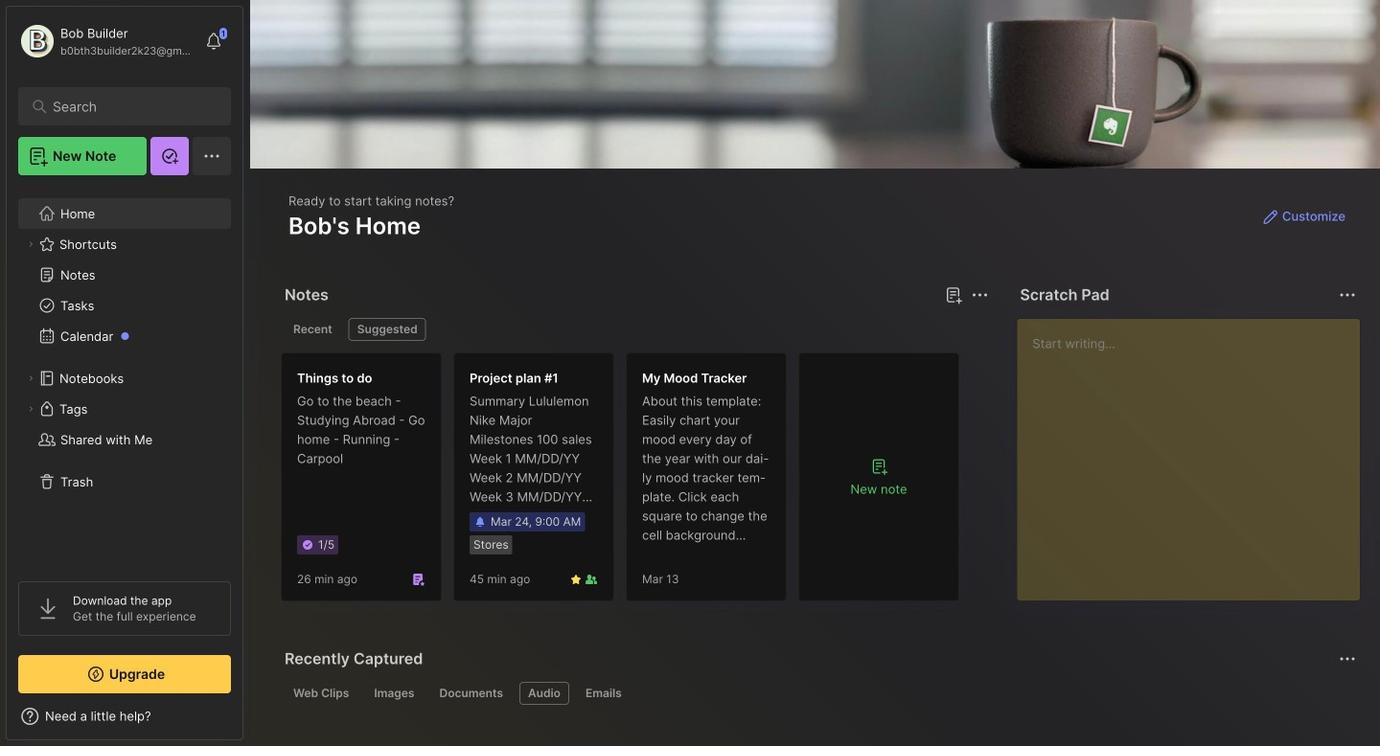 Task type: describe. For each thing, give the bounding box(es) containing it.
tree inside main 'element'
[[7, 187, 243, 565]]

Search text field
[[53, 98, 206, 116]]

more actions image for second more actions field from the right
[[969, 284, 992, 307]]

1 tab list from the top
[[285, 318, 986, 341]]

Account field
[[18, 22, 196, 60]]

2 more actions field from the left
[[1334, 282, 1361, 309]]

WHAT'S NEW field
[[7, 702, 243, 732]]

more actions image for second more actions field from left
[[1336, 284, 1359, 307]]

1 more actions field from the left
[[967, 282, 993, 309]]

main element
[[0, 0, 249, 747]]



Task type: vqa. For each thing, say whether or not it's contained in the screenshot.
"WHAT'S NEW" field
yes



Task type: locate. For each thing, give the bounding box(es) containing it.
0 horizontal spatial more actions field
[[967, 282, 993, 309]]

tab
[[285, 318, 341, 341], [349, 318, 426, 341], [285, 683, 358, 706], [366, 683, 423, 706], [431, 683, 512, 706], [520, 683, 569, 706], [577, 683, 631, 706]]

expand notebooks image
[[25, 373, 36, 384]]

2 tab list from the top
[[285, 683, 1354, 706]]

1 more actions image from the left
[[969, 284, 992, 307]]

row group
[[281, 353, 971, 614]]

none search field inside main 'element'
[[53, 95, 206, 118]]

0 horizontal spatial more actions image
[[969, 284, 992, 307]]

Start writing… text field
[[1033, 319, 1359, 586]]

None search field
[[53, 95, 206, 118]]

more actions image
[[969, 284, 992, 307], [1336, 284, 1359, 307]]

expand tags image
[[25, 404, 36, 415]]

1 vertical spatial tab list
[[285, 683, 1354, 706]]

tab list
[[285, 318, 986, 341], [285, 683, 1354, 706]]

tree
[[7, 187, 243, 565]]

1 horizontal spatial more actions image
[[1336, 284, 1359, 307]]

More actions field
[[967, 282, 993, 309], [1334, 282, 1361, 309]]

2 more actions image from the left
[[1336, 284, 1359, 307]]

0 vertical spatial tab list
[[285, 318, 986, 341]]

1 horizontal spatial more actions field
[[1334, 282, 1361, 309]]

click to collapse image
[[242, 711, 256, 734]]



